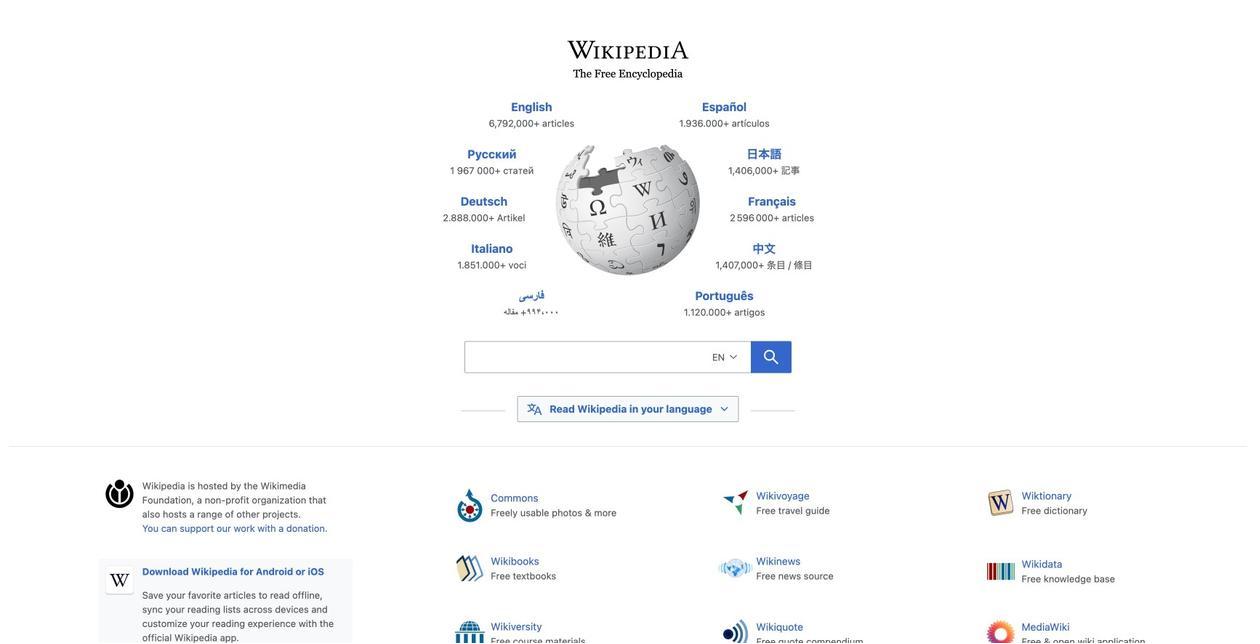 Task type: locate. For each thing, give the bounding box(es) containing it.
other projects element
[[442, 479, 1247, 643]]

None search field
[[464, 341, 751, 373]]

None search field
[[432, 337, 824, 382]]

top languages element
[[427, 98, 829, 334]]



